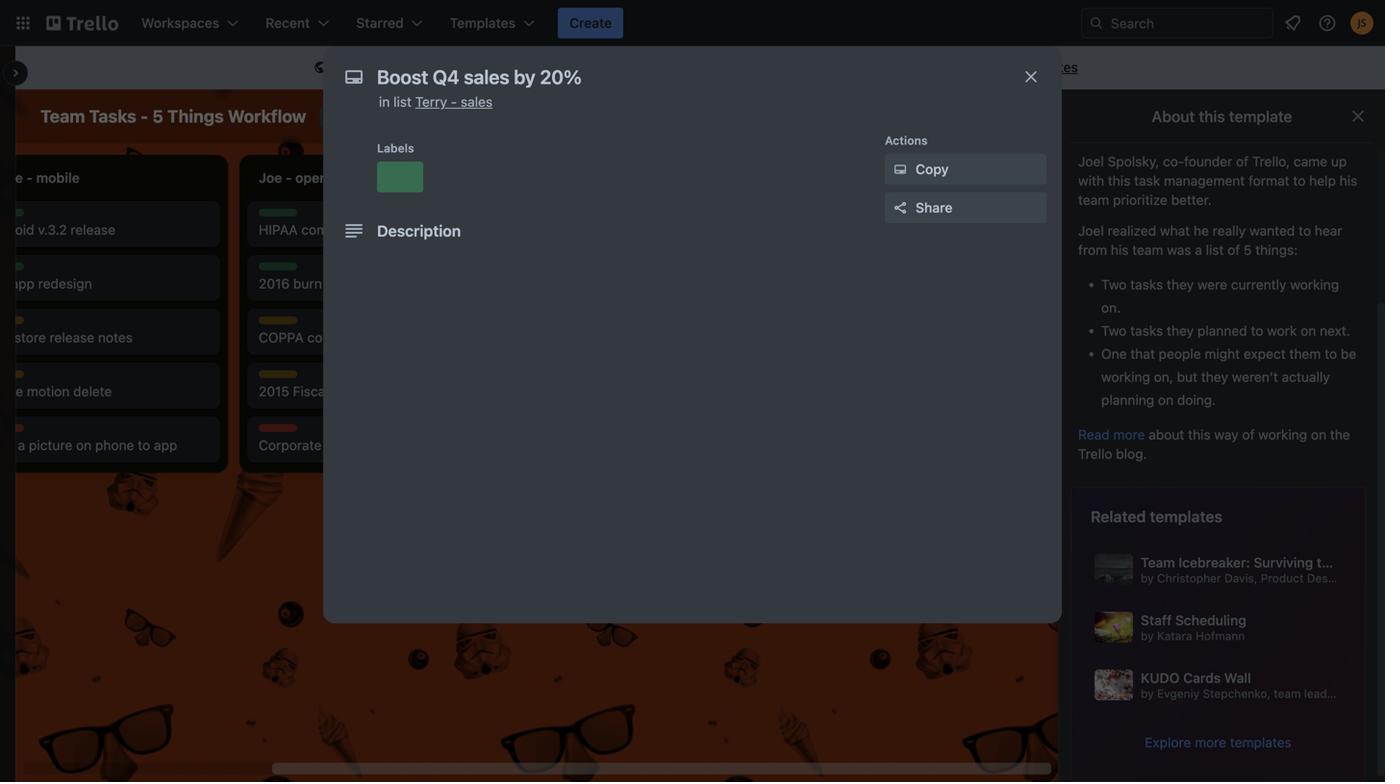 Task type: locate. For each thing, give the bounding box(es) containing it.
the down be
[[1331, 427, 1351, 443]]

terry - sales link
[[415, 94, 493, 110]]

explore more templates
[[928, 59, 1079, 75], [1145, 735, 1292, 751]]

corporate gym membership
[[259, 437, 433, 453]]

team down realized
[[1133, 242, 1164, 258]]

were
[[1198, 277, 1228, 293]]

2 vertical spatial of
[[1243, 427, 1255, 443]]

0 vertical spatial two
[[1102, 277, 1127, 293]]

list down he
[[1206, 242, 1224, 258]]

joel spolsky, co-founder of trello, came up with this task management format to help his team prioritize better.
[[1079, 153, 1358, 208]]

planned
[[1198, 323, 1248, 339]]

1 horizontal spatial his
[[1340, 173, 1358, 189]]

two up one
[[1102, 323, 1127, 339]]

explore
[[928, 59, 976, 75], [1145, 735, 1192, 751]]

color: yellow, title: none image
[[259, 317, 297, 324], [259, 370, 297, 378]]

1 vertical spatial color: yellow, title: none image
[[259, 370, 297, 378]]

0 horizontal spatial team
[[1079, 192, 1110, 208]]

this is a public template for anyone on the internet to copy.
[[334, 59, 701, 75]]

template up terry - sales link
[[430, 59, 485, 75]]

color: yellow, title: none image up coppa
[[259, 317, 297, 324]]

1 by from the top
[[1141, 572, 1154, 585]]

membership
[[356, 437, 433, 453]]

1 horizontal spatial team
[[1133, 242, 1164, 258]]

5 inside text field
[[152, 106, 163, 127]]

0 vertical spatial team
[[1079, 192, 1110, 208]]

3 by from the top
[[1141, 687, 1154, 700]]

2 horizontal spatial team
[[1274, 687, 1301, 700]]

- right tasks
[[140, 106, 148, 127]]

wall
[[1225, 670, 1252, 686]]

share button
[[885, 192, 1047, 223]]

work
[[1267, 323, 1297, 339]]

1 horizontal spatial a
[[1195, 242, 1203, 258]]

read more
[[1079, 427, 1146, 443]]

of right way
[[1243, 427, 1255, 443]]

1 vertical spatial explore
[[1145, 735, 1192, 751]]

color: yellow, title: none image up 2015
[[259, 370, 297, 378]]

1 horizontal spatial explore more templates link
[[1145, 733, 1292, 752]]

compliance down 2016 burn rate projections on the left top of the page
[[307, 330, 379, 345]]

tasks
[[1131, 277, 1164, 293], [1131, 323, 1164, 339]]

founder
[[1185, 153, 1233, 169]]

joel for joel realized what he really wanted to hear from his team was a list of 5 things:
[[1079, 223, 1104, 239]]

hipaa compliance link
[[259, 220, 482, 240]]

1 vertical spatial two
[[1102, 323, 1127, 339]]

1 vertical spatial team
[[1141, 555, 1176, 571]]

the left internet
[[577, 59, 597, 75]]

1 horizontal spatial explore
[[1145, 735, 1192, 751]]

template up the trello,
[[1230, 107, 1293, 126]]

0 vertical spatial explore
[[928, 59, 976, 75]]

more for read more link
[[1114, 427, 1146, 443]]

joel inside joel spolsky, co-founder of trello, came up with this task management format to help his team prioritize better.
[[1079, 153, 1104, 169]]

0 horizontal spatial explore more templates link
[[916, 52, 1090, 83]]

copy
[[916, 161, 949, 177]]

sign
[[846, 222, 872, 238]]

tasks down realized
[[1131, 277, 1164, 293]]

1 horizontal spatial team
[[1141, 555, 1176, 571]]

0 vertical spatial color: yellow, title: none image
[[259, 317, 297, 324]]

0 vertical spatial @
[[1359, 572, 1370, 585]]

hipaa compliance
[[259, 222, 373, 238]]

2 vertical spatial the
[[1317, 555, 1338, 571]]

explore down evgeniy
[[1145, 735, 1192, 751]]

coppa
[[259, 330, 304, 345]]

christopher
[[1158, 572, 1222, 585]]

0 horizontal spatial @
[[1331, 687, 1342, 700]]

open information menu image
[[1318, 13, 1338, 33]]

5 inside joel realized what he really wanted to hear from his team was a list of 5 things:
[[1244, 242, 1252, 258]]

team inside kudo cards wall by evgeniy stepchenko, team lead @ setronic
[[1274, 687, 1301, 700]]

his inside joel realized what he really wanted to hear from his team was a list of 5 things:
[[1111, 242, 1129, 258]]

team for team icebreaker: surviving the apocaly by christopher davis, product designer @ tre
[[1141, 555, 1176, 571]]

team down with
[[1079, 192, 1110, 208]]

the
[[577, 59, 597, 75], [1331, 427, 1351, 443], [1317, 555, 1338, 571]]

0 vertical spatial team
[[40, 106, 85, 127]]

be
[[1341, 346, 1357, 362]]

this left way
[[1188, 427, 1211, 443]]

team up christopher at right bottom
[[1141, 555, 1176, 571]]

staff
[[1141, 612, 1172, 628]]

rate
[[326, 276, 350, 292]]

2015 fiscal review link
[[259, 382, 482, 401]]

might
[[1205, 346, 1241, 362]]

joel inside joel realized what he really wanted to hear from his team was a list of 5 things:
[[1079, 223, 1104, 239]]

2 horizontal spatial more
[[1195, 735, 1227, 751]]

0 vertical spatial explore more templates
[[928, 59, 1079, 75]]

1 vertical spatial tasks
[[1131, 323, 1164, 339]]

0 horizontal spatial -
[[140, 106, 148, 127]]

- left "sales"
[[451, 94, 457, 110]]

katara
[[1158, 629, 1193, 643]]

color: yellow, title: none image for 2015
[[259, 370, 297, 378]]

1 joel from the top
[[1079, 153, 1104, 169]]

0 vertical spatial this
[[1199, 107, 1226, 126]]

1 horizontal spatial templates
[[1150, 508, 1223, 526]]

1 vertical spatial team
[[1133, 242, 1164, 258]]

1 vertical spatial explore more templates link
[[1145, 733, 1292, 752]]

this
[[334, 59, 360, 75]]

they
[[1167, 277, 1194, 293], [1167, 323, 1194, 339], [1202, 369, 1229, 385]]

this right about on the right of the page
[[1199, 107, 1226, 126]]

hofmann
[[1196, 629, 1246, 643]]

explore up actions
[[928, 59, 976, 75]]

0 vertical spatial templates
[[1015, 59, 1079, 75]]

0 vertical spatial by
[[1141, 572, 1154, 585]]

2 vertical spatial team
[[1274, 687, 1301, 700]]

weren't
[[1232, 369, 1279, 385]]

0 vertical spatial list
[[394, 94, 412, 110]]

1 vertical spatial @
[[1331, 687, 1342, 700]]

0 vertical spatial 5
[[152, 106, 163, 127]]

1 vertical spatial templates
[[1150, 508, 1223, 526]]

0 vertical spatial his
[[1340, 173, 1358, 189]]

of left the trello,
[[1237, 153, 1249, 169]]

working up next.
[[1291, 277, 1340, 293]]

None text field
[[368, 60, 1003, 94]]

this down spolsky,
[[1108, 173, 1131, 189]]

templates
[[1015, 59, 1079, 75], [1150, 508, 1223, 526], [1231, 735, 1292, 751]]

on
[[557, 59, 573, 75], [875, 222, 891, 238], [1301, 323, 1317, 339], [1158, 392, 1174, 408], [1311, 427, 1327, 443]]

working right way
[[1259, 427, 1308, 443]]

team inside joel realized what he really wanted to hear from his team was a list of 5 things:
[[1133, 242, 1164, 258]]

0 horizontal spatial templates
[[1015, 59, 1079, 75]]

5 left 'things'
[[152, 106, 163, 127]]

list
[[394, 94, 412, 110], [1206, 242, 1224, 258]]

to left copy.
[[652, 59, 665, 75]]

this inside about this way of working on the trello blog.
[[1188, 427, 1211, 443]]

co-
[[1163, 153, 1185, 169]]

designer
[[1308, 572, 1356, 585]]

to down came
[[1294, 173, 1306, 189]]

terry
[[415, 94, 447, 110]]

team left "lead"
[[1274, 687, 1301, 700]]

color: green, title: none image
[[259, 263, 297, 270]]

1 horizontal spatial @
[[1359, 572, 1370, 585]]

to inside joel realized what he really wanted to hear from his team was a list of 5 things:
[[1299, 223, 1312, 239]]

davis,
[[1225, 572, 1258, 585]]

by down staff
[[1141, 629, 1154, 643]]

2 horizontal spatial templates
[[1231, 735, 1292, 751]]

0 vertical spatial the
[[577, 59, 597, 75]]

fiscal
[[293, 383, 329, 399]]

@ left tre
[[1359, 572, 1370, 585]]

coppa compliance
[[259, 330, 379, 345]]

color: green, title: none image down labels
[[377, 162, 423, 192]]

1 vertical spatial this
[[1108, 173, 1131, 189]]

hear
[[1315, 223, 1343, 239]]

2 vertical spatial by
[[1141, 687, 1154, 700]]

5
[[152, 106, 163, 127], [1244, 242, 1252, 258]]

color: green, title: none image up hipaa
[[259, 209, 297, 217]]

on down actually
[[1311, 427, 1327, 443]]

2 color: yellow, title: none image from the top
[[259, 370, 297, 378]]

2 vertical spatial more
[[1195, 735, 1227, 751]]

working up planning
[[1102, 369, 1151, 385]]

0 horizontal spatial team
[[40, 106, 85, 127]]

joel up the from
[[1079, 223, 1104, 239]]

1 vertical spatial of
[[1228, 242, 1241, 258]]

his
[[1340, 173, 1358, 189], [1111, 242, 1129, 258]]

on.
[[1102, 300, 1121, 316]]

@ right "lead"
[[1331, 687, 1342, 700]]

format
[[1249, 173, 1290, 189]]

2 joel from the top
[[1079, 223, 1104, 239]]

they down might
[[1202, 369, 1229, 385]]

compliance up rate
[[301, 222, 373, 238]]

product
[[1261, 572, 1304, 585]]

two
[[1102, 277, 1127, 293], [1102, 323, 1127, 339]]

they up people
[[1167, 323, 1194, 339]]

his down realized
[[1111, 242, 1129, 258]]

about
[[1152, 107, 1195, 126]]

to left the hear
[[1299, 223, 1312, 239]]

1 vertical spatial his
[[1111, 242, 1129, 258]]

they left were
[[1167, 277, 1194, 293]]

color: green, title: none image
[[377, 162, 423, 192], [259, 209, 297, 217]]

0 horizontal spatial his
[[1111, 242, 1129, 258]]

was
[[1167, 242, 1192, 258]]

by down kudo
[[1141, 687, 1154, 700]]

@
[[1359, 572, 1370, 585], [1331, 687, 1342, 700]]

2 vertical spatial this
[[1188, 427, 1211, 443]]

1 horizontal spatial list
[[1206, 242, 1224, 258]]

sales
[[461, 94, 493, 110]]

team
[[1079, 192, 1110, 208], [1133, 242, 1164, 258], [1274, 687, 1301, 700]]

1 vertical spatial a
[[1195, 242, 1203, 258]]

this inside joel spolsky, co-founder of trello, came up with this task management format to help his team prioritize better.
[[1108, 173, 1131, 189]]

color: yellow, title: none image for coppa
[[259, 317, 297, 324]]

of down really on the right top of the page
[[1228, 242, 1241, 258]]

5 down really on the right top of the page
[[1244, 242, 1252, 258]]

1 vertical spatial list
[[1206, 242, 1224, 258]]

1 horizontal spatial 5
[[1244, 242, 1252, 258]]

two tasks they were currently working on. two tasks they planned to work on next. one that people might expect them to be working on, but they weren't actually planning on doing.
[[1102, 277, 1357, 408]]

1 vertical spatial joel
[[1079, 223, 1104, 239]]

1 horizontal spatial template
[[1230, 107, 1293, 126]]

0 horizontal spatial explore
[[928, 59, 976, 75]]

explore for the bottommost the explore more templates link
[[1145, 735, 1192, 751]]

cards
[[1184, 670, 1221, 686]]

a right was
[[1195, 242, 1203, 258]]

0 vertical spatial joel
[[1079, 153, 1104, 169]]

0 horizontal spatial a
[[378, 59, 385, 75]]

two up the on.
[[1102, 277, 1127, 293]]

to up expect
[[1251, 323, 1264, 339]]

by left christopher at right bottom
[[1141, 572, 1154, 585]]

of inside joel spolsky, co-founder of trello, came up with this task management format to help his team prioritize better.
[[1237, 153, 1249, 169]]

hipaa
[[259, 222, 298, 238]]

a
[[378, 59, 385, 75], [1195, 242, 1203, 258]]

create button
[[558, 8, 624, 38]]

2016
[[259, 276, 290, 292]]

team left tasks
[[40, 106, 85, 127]]

0 vertical spatial of
[[1237, 153, 1249, 169]]

on right anyone
[[557, 59, 573, 75]]

more for topmost the explore more templates link
[[979, 59, 1012, 75]]

0 vertical spatial more
[[979, 59, 1012, 75]]

this
[[1199, 107, 1226, 126], [1108, 173, 1131, 189], [1188, 427, 1211, 443]]

0 vertical spatial tasks
[[1131, 277, 1164, 293]]

Board name text field
[[31, 101, 316, 132]]

evgeniy
[[1158, 687, 1200, 700]]

sm image
[[891, 160, 910, 179]]

1 horizontal spatial explore more templates
[[1145, 735, 1292, 751]]

compliance for coppa compliance
[[307, 330, 379, 345]]

1 horizontal spatial color: green, title: none image
[[377, 162, 423, 192]]

0 horizontal spatial more
[[979, 59, 1012, 75]]

kudo cards wall by evgeniy stepchenko, team lead @ setronic
[[1141, 670, 1386, 700]]

2 two from the top
[[1102, 323, 1127, 339]]

tasks up that
[[1131, 323, 1164, 339]]

1 vertical spatial the
[[1331, 427, 1351, 443]]

working inside about this way of working on the trello blog.
[[1259, 427, 1308, 443]]

the up designer
[[1317, 555, 1338, 571]]

2 by from the top
[[1141, 629, 1154, 643]]

john smith (johnsmith38824343) image
[[1351, 12, 1374, 35]]

0 horizontal spatial template
[[430, 59, 485, 75]]

2015
[[259, 383, 289, 399]]

his down up
[[1340, 173, 1358, 189]]

team inside text field
[[40, 106, 85, 127]]

1 vertical spatial more
[[1114, 427, 1146, 443]]

0 horizontal spatial list
[[394, 94, 412, 110]]

1 vertical spatial by
[[1141, 629, 1154, 643]]

1 horizontal spatial more
[[1114, 427, 1146, 443]]

joel for joel spolsky, co-founder of trello, came up with this task management format to help his team prioritize better.
[[1079, 153, 1104, 169]]

the inside about this way of working on the trello blog.
[[1331, 427, 1351, 443]]

0 horizontal spatial 5
[[152, 106, 163, 127]]

1 color: yellow, title: none image from the top
[[259, 317, 297, 324]]

0 vertical spatial a
[[378, 59, 385, 75]]

0 horizontal spatial color: green, title: none image
[[259, 209, 297, 217]]

review
[[332, 383, 373, 399]]

public image
[[429, 109, 444, 124]]

a right is
[[378, 59, 385, 75]]

team inside team icebreaker: surviving the apocaly by christopher davis, product designer @ tre
[[1141, 555, 1176, 571]]

corporate
[[259, 437, 322, 453]]

to inside joel spolsky, co-founder of trello, came up with this task management format to help his team prioritize better.
[[1294, 173, 1306, 189]]

by
[[1141, 572, 1154, 585], [1141, 629, 1154, 643], [1141, 687, 1154, 700]]

share
[[916, 200, 953, 216]]

lead
[[1305, 687, 1328, 700]]

0 vertical spatial compliance
[[301, 222, 373, 238]]

more
[[979, 59, 1012, 75], [1114, 427, 1146, 443], [1195, 735, 1227, 751]]

came
[[1294, 153, 1328, 169]]

internet
[[600, 59, 649, 75]]

team tasks - 5 things workflow
[[40, 106, 306, 127]]

list right in
[[394, 94, 412, 110]]

joel up with
[[1079, 153, 1104, 169]]

1 vertical spatial 5
[[1244, 242, 1252, 258]]

1 vertical spatial compliance
[[307, 330, 379, 345]]

2 vertical spatial working
[[1259, 427, 1308, 443]]



Task type: vqa. For each thing, say whether or not it's contained in the screenshot.
1st Joel from the top of the page
yes



Task type: describe. For each thing, give the bounding box(es) containing it.
corporate gym membership link
[[259, 436, 482, 455]]

0 vertical spatial working
[[1291, 277, 1340, 293]]

2 vertical spatial templates
[[1231, 735, 1292, 751]]

0 vertical spatial color: green, title: none image
[[377, 162, 423, 192]]

actually
[[1282, 369, 1331, 385]]

1 vertical spatial they
[[1167, 323, 1194, 339]]

@ inside team icebreaker: surviving the apocaly by christopher davis, product designer @ tre
[[1359, 572, 1370, 585]]

more for the bottommost the explore more templates link
[[1195, 735, 1227, 751]]

2015 fiscal review
[[259, 383, 373, 399]]

1 horizontal spatial -
[[451, 94, 457, 110]]

that
[[1131, 346, 1156, 362]]

read more link
[[1079, 427, 1146, 443]]

kudo
[[1141, 670, 1180, 686]]

2016 burn rate projections
[[259, 276, 423, 292]]

color: red, title: none image
[[259, 424, 297, 432]]

1 two from the top
[[1102, 277, 1127, 293]]

description
[[377, 222, 461, 240]]

them
[[1290, 346, 1322, 362]]

way
[[1215, 427, 1239, 443]]

fixing
[[805, 222, 842, 238]]

help
[[1310, 173, 1336, 189]]

0 vertical spatial they
[[1167, 277, 1194, 293]]

on inside about this way of working on the trello blog.
[[1311, 427, 1327, 443]]

tasks
[[89, 106, 136, 127]]

better.
[[1172, 192, 1212, 208]]

apocaly
[[1342, 555, 1386, 571]]

on left bug
[[875, 222, 891, 238]]

2 tasks from the top
[[1131, 323, 1164, 339]]

gym
[[325, 437, 352, 453]]

0 horizontal spatial explore more templates
[[928, 59, 1079, 75]]

0 vertical spatial template
[[430, 59, 485, 75]]

1 vertical spatial color: green, title: none image
[[259, 209, 297, 217]]

blog.
[[1116, 446, 1148, 462]]

labels
[[377, 141, 414, 155]]

copy.
[[668, 59, 701, 75]]

the inside team icebreaker: surviving the apocaly by christopher davis, product designer @ tre
[[1317, 555, 1338, 571]]

things
[[167, 106, 224, 127]]

a inside joel realized what he really wanted to hear from his team was a list of 5 things:
[[1195, 242, 1203, 258]]

2 vertical spatial they
[[1202, 369, 1229, 385]]

is
[[364, 59, 374, 75]]

team inside joel spolsky, co-founder of trello, came up with this task management format to help his team prioritize better.
[[1079, 192, 1110, 208]]

but
[[1177, 369, 1198, 385]]

1 vertical spatial template
[[1230, 107, 1293, 126]]

search image
[[1089, 15, 1105, 31]]

- inside text field
[[140, 106, 148, 127]]

from
[[1079, 242, 1108, 258]]

2016 burn rate projections link
[[259, 274, 482, 293]]

trello,
[[1253, 153, 1291, 169]]

things:
[[1256, 242, 1298, 258]]

public
[[389, 59, 426, 75]]

stepchenko,
[[1203, 687, 1271, 700]]

team for team tasks - 5 things workflow
[[40, 106, 85, 127]]

about
[[1149, 427, 1185, 443]]

board link
[[456, 101, 538, 132]]

of inside about this way of working on the trello blog.
[[1243, 427, 1255, 443]]

0 notifications image
[[1282, 12, 1305, 35]]

about this way of working on the trello blog.
[[1079, 427, 1351, 462]]

with
[[1079, 173, 1105, 189]]

by inside team icebreaker: surviving the apocaly by christopher davis, product designer @ tre
[[1141, 572, 1154, 585]]

create
[[570, 15, 612, 31]]

related
[[1091, 508, 1146, 526]]

list inside joel realized what he really wanted to hear from his team was a list of 5 things:
[[1206, 242, 1224, 258]]

of inside joel realized what he really wanted to hear from his team was a list of 5 things:
[[1228, 242, 1241, 258]]

explore for topmost the explore more templates link
[[928, 59, 976, 75]]

1 tasks from the top
[[1131, 277, 1164, 293]]

this for about
[[1199, 107, 1226, 126]]

this for about
[[1188, 427, 1211, 443]]

task
[[1135, 173, 1161, 189]]

prioritize
[[1113, 192, 1168, 208]]

burn
[[293, 276, 322, 292]]

planning
[[1102, 392, 1155, 408]]

primary element
[[0, 0, 1386, 46]]

really
[[1213, 223, 1246, 239]]

currently
[[1232, 277, 1287, 293]]

to left be
[[1325, 346, 1338, 362]]

realized
[[1108, 223, 1157, 239]]

sm image
[[311, 59, 330, 78]]

coppa compliance link
[[259, 328, 482, 347]]

fixing sign on bug link
[[805, 220, 1029, 240]]

on,
[[1154, 369, 1174, 385]]

team icebreaker: surviving the apocaly by christopher davis, product designer @ tre
[[1141, 555, 1386, 585]]

spolsky,
[[1108, 153, 1160, 169]]

in
[[379, 94, 390, 110]]

staff scheduling by katara hofmann
[[1141, 612, 1247, 643]]

setronic
[[1345, 687, 1386, 700]]

in list terry - sales
[[379, 94, 493, 110]]

Search field
[[1105, 9, 1273, 38]]

by inside staff scheduling by katara hofmann
[[1141, 629, 1154, 643]]

on down the on,
[[1158, 392, 1174, 408]]

actions
[[885, 134, 928, 147]]

he
[[1194, 223, 1209, 239]]

doing.
[[1178, 392, 1216, 408]]

for
[[488, 59, 505, 75]]

compliance for hipaa compliance
[[301, 222, 373, 238]]

one
[[1102, 346, 1127, 362]]

workflow
[[228, 106, 306, 127]]

0 vertical spatial explore more templates link
[[916, 52, 1090, 83]]

on up the them
[[1301, 323, 1317, 339]]

by inside kudo cards wall by evgeniy stepchenko, team lead @ setronic
[[1141, 687, 1154, 700]]

about this template
[[1152, 107, 1293, 126]]

icebreaker:
[[1179, 555, 1251, 571]]

expect
[[1244, 346, 1286, 362]]

wanted
[[1250, 223, 1296, 239]]

1 vertical spatial explore more templates
[[1145, 735, 1292, 751]]

his inside joel spolsky, co-founder of trello, came up with this task management format to help his team prioritize better.
[[1340, 173, 1358, 189]]

@ inside kudo cards wall by evgeniy stepchenko, team lead @ setronic
[[1331, 687, 1342, 700]]

1 vertical spatial working
[[1102, 369, 1151, 385]]

management
[[1164, 173, 1245, 189]]

joel realized what he really wanted to hear from his team was a list of 5 things:
[[1079, 223, 1343, 258]]

fixing sign on bug
[[805, 222, 918, 238]]

projections
[[354, 276, 423, 292]]



